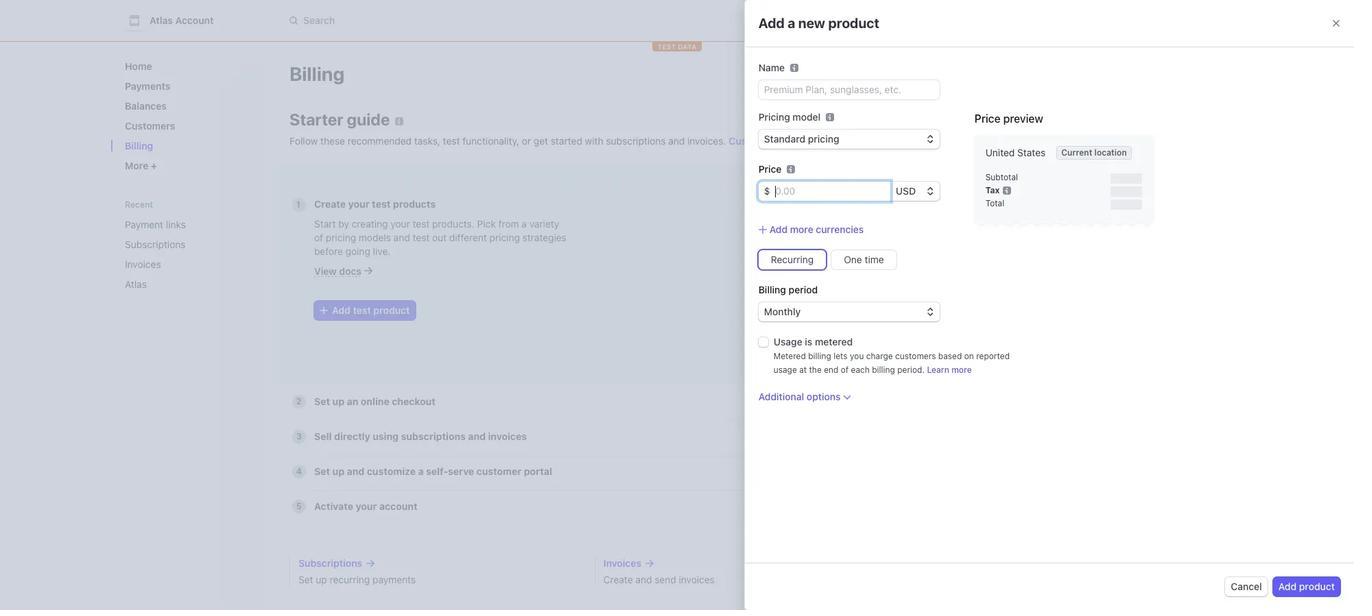 Task type: vqa. For each thing, say whether or not it's contained in the screenshot.
charge
yes



Task type: describe. For each thing, give the bounding box(es) containing it.
guide for starter guide
[[347, 110, 390, 129]]

add test product
[[332, 305, 410, 317]]

1 pricing from the left
[[326, 232, 356, 244]]

0 vertical spatial info image
[[826, 113, 835, 121]]

view docs link
[[314, 266, 373, 277]]

0 vertical spatial your
[[348, 198, 370, 210]]

united states
[[986, 147, 1046, 158]]

subscriptions link inside recent element
[[119, 233, 232, 256]]

0 vertical spatial a
[[788, 15, 795, 31]]

one time
[[844, 254, 884, 266]]

subscriptions inside recent element
[[125, 239, 186, 250]]

atlas account button
[[125, 11, 227, 30]]

out
[[432, 232, 447, 244]]

atlas for atlas account
[[150, 14, 173, 26]]

1
[[296, 200, 300, 210]]

end
[[824, 365, 839, 375]]

subscriptions
[[606, 135, 666, 147]]

create for create and send invoices
[[604, 574, 633, 586]]

metered billing lets you charge customers based on reported usage at the end of each billing period.
[[774, 351, 1010, 375]]

subtotal
[[986, 172, 1018, 183]]

create for create your test products
[[314, 198, 346, 210]]

atlas for atlas
[[125, 279, 147, 290]]

info element
[[826, 113, 835, 121]]

each
[[851, 365, 870, 375]]

add more currencies button
[[759, 223, 864, 237]]

balances
[[125, 100, 167, 112]]

on
[[964, 351, 974, 362]]

of inside start by creating your test products. pick from a variety of pricing models and test out different pricing strategies before going live.
[[314, 232, 323, 244]]

Premium Plan, sunglasses, etc. text field
[[759, 80, 940, 99]]

home
[[125, 60, 152, 72]]

send
[[655, 574, 676, 586]]

is
[[805, 336, 813, 348]]

starter
[[290, 110, 343, 129]]

recent navigation links element
[[111, 199, 262, 296]]

links
[[166, 219, 186, 231]]

billing link
[[119, 134, 251, 157]]

payments
[[373, 574, 416, 586]]

test right tasks,
[[443, 135, 460, 147]]

the
[[809, 365, 822, 375]]

payment
[[125, 219, 163, 231]]

add for add more currencies
[[770, 224, 788, 235]]

products
[[393, 198, 436, 210]]

based
[[938, 351, 962, 362]]

usd button
[[890, 182, 940, 201]]

0 vertical spatial billing
[[290, 62, 345, 85]]

account
[[175, 14, 214, 26]]

at
[[799, 365, 807, 375]]

learn more link
[[927, 365, 972, 376]]

product inside button
[[1299, 581, 1335, 593]]

period.
[[898, 365, 925, 375]]

cancel button
[[1226, 578, 1268, 597]]

customize guide
[[729, 135, 806, 147]]

options
[[807, 391, 841, 403]]

add for add product
[[1279, 581, 1297, 593]]

before
[[314, 246, 343, 257]]

metered
[[815, 336, 853, 348]]

docs
[[339, 266, 362, 277]]

0 vertical spatial product
[[828, 15, 880, 31]]

reported
[[976, 351, 1010, 362]]

view docs
[[314, 266, 362, 277]]

create and send invoices
[[604, 574, 715, 586]]

functionality,
[[463, 135, 519, 147]]

$
[[764, 185, 770, 197]]

more for learn
[[952, 365, 972, 375]]

pick
[[477, 218, 496, 230]]

1 horizontal spatial subscriptions link
[[298, 557, 578, 571]]

quotes
[[909, 558, 942, 569]]

models
[[359, 232, 391, 244]]

period
[[789, 284, 818, 296]]

pricing
[[759, 111, 790, 123]]

name
[[759, 62, 785, 73]]

live.
[[373, 246, 391, 257]]

start by creating your test products. pick from a variety of pricing models and test out different pricing strategies before going live.
[[314, 218, 567, 257]]

tasks,
[[414, 135, 440, 147]]

starter guide
[[290, 110, 390, 129]]

guide for customize guide
[[780, 135, 806, 147]]

recurring
[[771, 254, 814, 266]]

set up recurring payments
[[298, 574, 416, 586]]

preview
[[1003, 113, 1043, 125]]

states
[[1018, 147, 1046, 158]]

different
[[449, 232, 487, 244]]

usage is metered
[[774, 336, 853, 348]]

test down products at the top of the page
[[413, 218, 430, 230]]

learn more
[[927, 365, 972, 375]]

price for price preview
[[975, 113, 1001, 125]]

payments
[[125, 80, 170, 92]]

follow these recommended tasks, test functionality, or get started with subscriptions and invoices.
[[290, 135, 726, 147]]

atlas account
[[150, 14, 214, 26]]

variety
[[529, 218, 559, 230]]

pricing model
[[759, 111, 821, 123]]

more button
[[119, 154, 251, 177]]

lets
[[834, 351, 848, 362]]

by
[[338, 218, 349, 230]]

with
[[585, 135, 604, 147]]

started
[[551, 135, 582, 147]]



Task type: locate. For each thing, give the bounding box(es) containing it.
0 horizontal spatial more
[[790, 224, 814, 235]]

0.00 text field
[[770, 182, 890, 201]]

search
[[303, 14, 335, 26]]

more for add
[[790, 224, 814, 235]]

0 vertical spatial more
[[790, 224, 814, 235]]

guide
[[347, 110, 390, 129], [780, 135, 806, 147]]

united
[[986, 147, 1015, 158]]

test left out
[[413, 232, 430, 244]]

price for price
[[759, 163, 782, 175]]

invoices
[[125, 259, 161, 270], [604, 558, 642, 569]]

1 vertical spatial invoices
[[604, 558, 642, 569]]

0 horizontal spatial a
[[522, 218, 527, 230]]

model
[[793, 111, 821, 123]]

atlas down "payment"
[[125, 279, 147, 290]]

1 vertical spatial atlas
[[125, 279, 147, 290]]

price left preview
[[975, 113, 1001, 125]]

0 horizontal spatial product
[[374, 305, 410, 317]]

atlas
[[150, 14, 173, 26], [125, 279, 147, 290]]

of down start
[[314, 232, 323, 244]]

and right models
[[394, 232, 410, 244]]

0 vertical spatial subscriptions
[[125, 239, 186, 250]]

and left send
[[636, 574, 652, 586]]

and left invoices.
[[668, 135, 685, 147]]

0 horizontal spatial create
[[314, 198, 346, 210]]

1 horizontal spatial a
[[788, 15, 795, 31]]

additional options button
[[759, 390, 852, 404]]

1 vertical spatial subscriptions
[[298, 558, 362, 569]]

0 horizontal spatial atlas
[[125, 279, 147, 290]]

products.
[[432, 218, 475, 230]]

more
[[790, 224, 814, 235], [952, 365, 972, 375]]

create left send
[[604, 574, 633, 586]]

customers
[[895, 351, 936, 362]]

subscriptions link down links
[[119, 233, 232, 256]]

invoices link
[[119, 253, 232, 276], [604, 557, 883, 571]]

0 horizontal spatial invoices
[[125, 259, 161, 270]]

0 horizontal spatial guide
[[347, 110, 390, 129]]

of inside metered billing lets you charge customers based on reported usage at the end of each billing period.
[[841, 365, 849, 375]]

0 vertical spatial create
[[314, 198, 346, 210]]

billing up starter
[[290, 62, 345, 85]]

1 vertical spatial guide
[[780, 135, 806, 147]]

add more currencies
[[770, 224, 864, 235]]

0 vertical spatial of
[[314, 232, 323, 244]]

info image right the model
[[826, 113, 835, 121]]

billing up the
[[808, 351, 831, 362]]

0 horizontal spatial subscriptions
[[125, 239, 186, 250]]

billing
[[290, 62, 345, 85], [125, 140, 153, 152], [759, 284, 786, 296]]

create your test products
[[314, 198, 436, 210]]

1 horizontal spatial create
[[604, 574, 633, 586]]

billing up more
[[125, 140, 153, 152]]

recommended
[[348, 135, 412, 147]]

0 vertical spatial subscriptions link
[[119, 233, 232, 256]]

1 horizontal spatial product
[[828, 15, 880, 31]]

guide up recommended
[[347, 110, 390, 129]]

and
[[668, 135, 685, 147], [394, 232, 410, 244], [636, 574, 652, 586]]

more inside 'button'
[[790, 224, 814, 235]]

billing left period
[[759, 284, 786, 296]]

create up start
[[314, 198, 346, 210]]

add up 'recurring'
[[770, 224, 788, 235]]

add inside 'button'
[[770, 224, 788, 235]]

add
[[759, 15, 785, 31], [770, 224, 788, 235], [332, 305, 351, 317], [1279, 581, 1297, 593]]

and inside start by creating your test products. pick from a variety of pricing models and test out different pricing strategies before going live.
[[394, 232, 410, 244]]

1 horizontal spatial invoices
[[604, 558, 642, 569]]

0 horizontal spatial pricing
[[326, 232, 356, 244]]

pricing down by
[[326, 232, 356, 244]]

price up $
[[759, 163, 782, 175]]

subscriptions link
[[119, 233, 232, 256], [298, 557, 578, 571]]

1 horizontal spatial invoices link
[[604, 557, 883, 571]]

1 horizontal spatial atlas
[[150, 14, 173, 26]]

pricing
[[326, 232, 356, 244], [490, 232, 520, 244]]

balances link
[[119, 95, 251, 117]]

usd
[[896, 185, 916, 197]]

2 horizontal spatial billing
[[759, 284, 786, 296]]

charge
[[866, 351, 893, 362]]

total
[[986, 198, 1005, 209]]

time
[[865, 254, 884, 266]]

0 horizontal spatial invoices link
[[119, 253, 232, 276]]

additional options
[[759, 391, 841, 403]]

a left the new
[[788, 15, 795, 31]]

of right "end"
[[841, 365, 849, 375]]

2 horizontal spatial and
[[668, 135, 685, 147]]

more up 'recurring'
[[790, 224, 814, 235]]

test up creating
[[372, 198, 391, 210]]

add for add test product
[[332, 305, 351, 317]]

subscriptions down "payment links"
[[125, 239, 186, 250]]

invoices inside recent element
[[125, 259, 161, 270]]

1 vertical spatial your
[[391, 218, 410, 230]]

1 vertical spatial create
[[604, 574, 633, 586]]

0 vertical spatial guide
[[347, 110, 390, 129]]

0 horizontal spatial your
[[348, 198, 370, 210]]

add right cancel
[[1279, 581, 1297, 593]]

one
[[844, 254, 862, 266]]

you
[[850, 351, 864, 362]]

billing period
[[759, 284, 818, 296]]

atlas inside button
[[150, 14, 173, 26]]

invoices link up invoices
[[604, 557, 883, 571]]

1 vertical spatial subscriptions link
[[298, 557, 578, 571]]

price
[[975, 113, 1001, 125], [759, 163, 782, 175]]

1 horizontal spatial subscriptions
[[298, 558, 362, 569]]

a
[[788, 15, 795, 31], [522, 218, 527, 230]]

creating
[[352, 218, 388, 230]]

current location
[[1062, 148, 1127, 158]]

2 vertical spatial product
[[1299, 581, 1335, 593]]

invoices up create and send invoices
[[604, 558, 642, 569]]

or
[[522, 135, 531, 147]]

add left the new
[[759, 15, 785, 31]]

guide down the pricing model
[[780, 135, 806, 147]]

invoices up atlas link
[[125, 259, 161, 270]]

0 vertical spatial invoices
[[125, 259, 161, 270]]

add for add a new product
[[759, 15, 785, 31]]

billing for billing period
[[759, 284, 786, 296]]

add product button
[[1273, 578, 1341, 597]]

billing down charge
[[872, 365, 895, 375]]

atlas left 'account'
[[150, 14, 173, 26]]

2 vertical spatial and
[[636, 574, 652, 586]]

1 vertical spatial price
[[759, 163, 782, 175]]

atlas link
[[119, 273, 232, 296]]

customers
[[125, 120, 175, 132]]

your down products at the top of the page
[[391, 218, 410, 230]]

1 horizontal spatial price
[[975, 113, 1001, 125]]

0 horizontal spatial billing
[[125, 140, 153, 152]]

customize
[[729, 135, 778, 147]]

1 horizontal spatial info image
[[1003, 186, 1011, 195]]

set
[[298, 574, 313, 586]]

0 vertical spatial and
[[668, 135, 685, 147]]

invoices link down payment links link
[[119, 253, 232, 276]]

subscriptions
[[125, 239, 186, 250], [298, 558, 362, 569]]

1 vertical spatial billing
[[125, 140, 153, 152]]

follow
[[290, 135, 318, 147]]

1 vertical spatial product
[[374, 305, 410, 317]]

0 horizontal spatial price
[[759, 163, 782, 175]]

customize guide link
[[729, 135, 816, 147]]

payments link
[[119, 75, 251, 97]]

1 vertical spatial billing
[[872, 365, 895, 375]]

1 vertical spatial and
[[394, 232, 410, 244]]

1 vertical spatial invoices link
[[604, 557, 883, 571]]

add down view docs link
[[332, 305, 351, 317]]

Search search field
[[281, 8, 668, 33]]

add product
[[1279, 581, 1335, 593]]

your up creating
[[348, 198, 370, 210]]

currencies
[[816, 224, 864, 235]]

0 horizontal spatial of
[[314, 232, 323, 244]]

more inside 'link'
[[952, 365, 972, 375]]

1 horizontal spatial your
[[391, 218, 410, 230]]

0 vertical spatial billing
[[808, 351, 831, 362]]

start
[[314, 218, 336, 230]]

1 horizontal spatial of
[[841, 365, 849, 375]]

info image down subtotal
[[1003, 186, 1011, 195]]

2 vertical spatial billing
[[759, 284, 786, 296]]

your
[[348, 198, 370, 210], [391, 218, 410, 230]]

pricing down the from
[[490, 232, 520, 244]]

1 horizontal spatial billing
[[290, 62, 345, 85]]

2 pricing from the left
[[490, 232, 520, 244]]

billing inside billing link
[[125, 140, 153, 152]]

0 vertical spatial price
[[975, 113, 1001, 125]]

these
[[320, 135, 345, 147]]

invoices
[[679, 574, 715, 586]]

cancel
[[1231, 581, 1262, 593]]

1 horizontal spatial billing
[[872, 365, 895, 375]]

$ button
[[759, 182, 770, 201]]

test down docs on the left top
[[353, 305, 371, 317]]

more down on
[[952, 365, 972, 375]]

test
[[658, 43, 676, 51]]

1 vertical spatial a
[[522, 218, 527, 230]]

get
[[534, 135, 548, 147]]

billing
[[808, 351, 831, 362], [872, 365, 895, 375]]

1 horizontal spatial and
[[636, 574, 652, 586]]

a inside start by creating your test products. pick from a variety of pricing models and test out different pricing strategies before going live.
[[522, 218, 527, 230]]

more
[[125, 160, 151, 172]]

location
[[1095, 148, 1127, 158]]

1 horizontal spatial guide
[[780, 135, 806, 147]]

atlas inside recent element
[[125, 279, 147, 290]]

core navigation links element
[[119, 55, 251, 177]]

add inside button
[[1279, 581, 1297, 593]]

your inside start by creating your test products. pick from a variety of pricing models and test out different pricing strategies before going live.
[[391, 218, 410, 230]]

0 horizontal spatial and
[[394, 232, 410, 244]]

home link
[[119, 55, 251, 78]]

0 vertical spatial invoices link
[[119, 253, 232, 276]]

1 vertical spatial of
[[841, 365, 849, 375]]

metered
[[774, 351, 806, 362]]

subscriptions link up payments
[[298, 557, 578, 571]]

billing for billing link
[[125, 140, 153, 152]]

add test product link
[[314, 301, 415, 321]]

1 horizontal spatial more
[[952, 365, 972, 375]]

1 horizontal spatial pricing
[[490, 232, 520, 244]]

2 horizontal spatial product
[[1299, 581, 1335, 593]]

payment links link
[[119, 213, 232, 236]]

0 horizontal spatial subscriptions link
[[119, 233, 232, 256]]

a right the from
[[522, 218, 527, 230]]

0 horizontal spatial billing
[[808, 351, 831, 362]]

data
[[678, 43, 697, 51]]

0 horizontal spatial info image
[[826, 113, 835, 121]]

subscriptions up the up
[[298, 558, 362, 569]]

recent element
[[111, 213, 262, 296]]

additional
[[759, 391, 804, 403]]

learn
[[927, 365, 949, 375]]

from
[[498, 218, 519, 230]]

1 vertical spatial info image
[[1003, 186, 1011, 195]]

1 vertical spatial more
[[952, 365, 972, 375]]

0 vertical spatial atlas
[[150, 14, 173, 26]]

info image
[[826, 113, 835, 121], [1003, 186, 1011, 195]]



